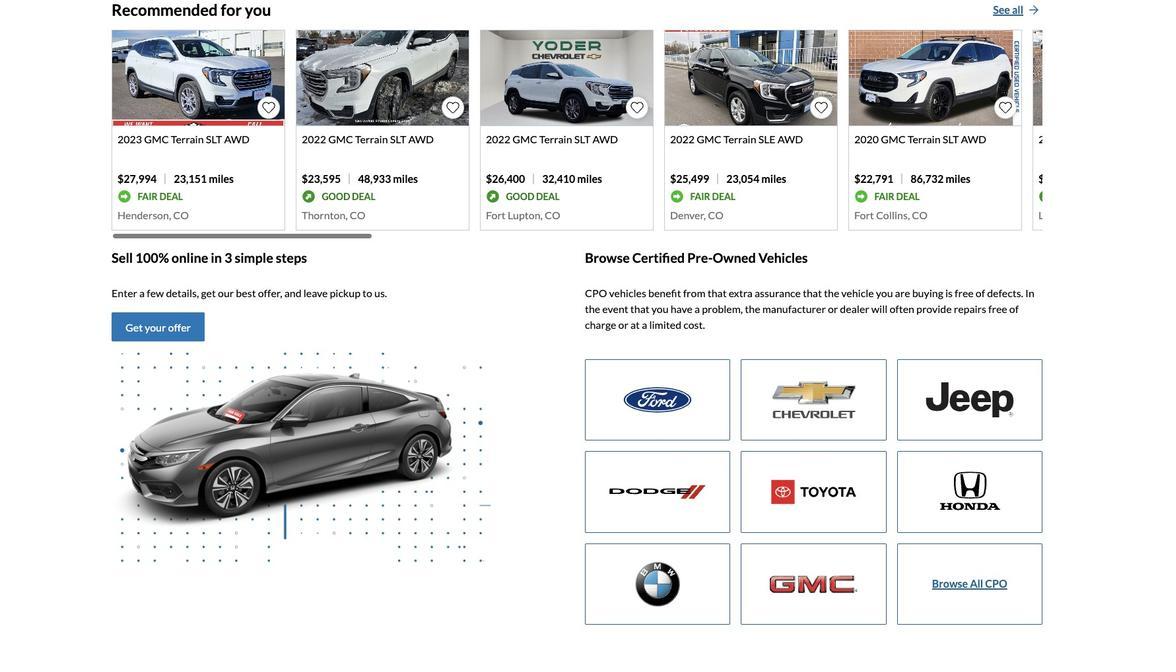 Task type: describe. For each thing, give the bounding box(es) containing it.
steps
[[276, 250, 307, 266]]

pickup
[[330, 287, 361, 299]]

2 horizontal spatial the
[[825, 287, 840, 299]]

fort collins, co
[[855, 209, 928, 221]]

have
[[671, 303, 693, 315]]

pre-
[[688, 250, 713, 266]]

best
[[236, 287, 256, 299]]

see all
[[994, 3, 1024, 16]]

will
[[872, 303, 888, 315]]

gmc for $27,994
[[144, 133, 169, 145]]

awd for 23,054 miles
[[778, 133, 804, 145]]

gmc for $22,791
[[881, 133, 906, 145]]

defects.
[[988, 287, 1024, 299]]

terrain for 23,054 miles
[[724, 133, 757, 145]]

our
[[218, 287, 234, 299]]

to
[[363, 287, 373, 299]]

sell
[[112, 250, 133, 266]]

assurance
[[755, 287, 801, 299]]

good for $26,400
[[506, 191, 535, 202]]

0 horizontal spatial the
[[585, 303, 601, 315]]

vehicles
[[759, 250, 808, 266]]

5 co from the left
[[913, 209, 928, 221]]

gmc image
[[742, 544, 886, 624]]

enter
[[112, 287, 137, 299]]

henderson, co
[[118, 209, 189, 221]]

offer
[[168, 321, 191, 334]]

0 horizontal spatial you
[[652, 303, 669, 315]]

terrain for 48,933 miles
[[355, 133, 388, 145]]

often
[[890, 303, 915, 315]]

enter a few details, get our best offer, and leave pickup to us.
[[112, 287, 387, 299]]

cpo inside cpo vehicles benefit from that extra assurance that the vehicle you are buying is free of defects.  in the event that you have a problem, the manufacturer or dealer will often provide repairs free of charge or at a limited cost.
[[585, 287, 607, 299]]

aw
[[1146, 133, 1155, 145]]

gmc for $26,400
[[513, 133, 538, 145]]

see
[[994, 3, 1011, 16]]

sle
[[759, 133, 776, 145]]

2022 gmc terrain slt awd image for 32,410
[[481, 31, 653, 126]]

leave
[[304, 287, 328, 299]]

simple
[[235, 250, 273, 266]]

lupton,
[[508, 209, 543, 221]]

2020 gmc terrain slt awd
[[855, 133, 987, 145]]

1 horizontal spatial or
[[828, 303, 839, 315]]

23,054
[[727, 173, 760, 185]]

32,410
[[543, 173, 576, 185]]

23,151 miles
[[174, 173, 234, 185]]

ford image
[[586, 360, 730, 440]]

thornton,
[[302, 209, 348, 221]]

terrain for 86,732 miles
[[908, 133, 941, 145]]

at
[[631, 319, 640, 331]]

event
[[603, 303, 629, 315]]

denver,
[[671, 209, 706, 221]]

fair deal for $25,499
[[691, 191, 736, 202]]

all
[[971, 578, 984, 590]]

$22,791
[[855, 173, 894, 185]]

slt for 23,151
[[206, 133, 222, 145]]

2021
[[1039, 133, 1064, 145]]

from
[[684, 287, 706, 299]]

1 horizontal spatial you
[[877, 287, 894, 299]]

get your offer button
[[112, 313, 205, 342]]

get
[[126, 321, 143, 334]]

2020 gmc terrain slt awd image
[[850, 31, 1022, 126]]

toyota image
[[742, 452, 886, 532]]

$26,400
[[486, 173, 525, 185]]

sell 100% online in 3 simple steps
[[112, 250, 307, 266]]

32,410 miles
[[543, 173, 603, 185]]

jeep image
[[898, 360, 1043, 440]]

deal for 32,410 miles
[[536, 191, 560, 202]]

longmont, co
[[1039, 209, 1106, 221]]

5 slt from the left
[[1127, 133, 1144, 145]]

miles for 23,054 miles
[[762, 173, 787, 185]]

2022 for $25,499
[[671, 133, 695, 145]]

longmont,
[[1039, 209, 1088, 221]]

details,
[[166, 287, 199, 299]]

miles for 23,151 miles
[[209, 173, 234, 185]]

offer,
[[258, 287, 282, 299]]

23,054 miles
[[727, 173, 787, 185]]

browse for browse all cpo
[[933, 578, 969, 590]]

2022 gmc terrain sle awd
[[671, 133, 804, 145]]

6 gmc from the left
[[1066, 133, 1090, 145]]

buying
[[913, 287, 944, 299]]

miles for 32,410 miles
[[578, 173, 603, 185]]

2023 gmc terrain slt awd image
[[112, 31, 285, 126]]

2 horizontal spatial a
[[695, 303, 700, 315]]

and
[[284, 287, 302, 299]]

miles for 86,732 miles
[[946, 173, 971, 185]]

get your offer
[[126, 321, 191, 334]]

extra
[[729, 287, 753, 299]]

awd for 48,933 miles
[[409, 133, 434, 145]]

in
[[211, 250, 222, 266]]

dealer
[[841, 303, 870, 315]]

6 terrain from the left
[[1093, 133, 1125, 145]]

thornton, co
[[302, 209, 366, 221]]

86,732
[[911, 173, 944, 185]]

2022 gmc terrain slt awd for 32,410 miles
[[486, 133, 618, 145]]

cpo vehicles benefit from that extra assurance that the vehicle you are buying is free of defects.  in the event that you have a problem, the manufacturer or dealer will often provide repairs free of charge or at a limited cost.
[[585, 287, 1035, 331]]

fair for $27,994
[[138, 191, 158, 202]]

manufacturer
[[763, 303, 826, 315]]

0 horizontal spatial a
[[139, 287, 145, 299]]

fort lupton, co
[[486, 209, 561, 221]]

few
[[147, 287, 164, 299]]

2023 gmc terrain slt awd
[[118, 133, 250, 145]]

2 horizontal spatial that
[[803, 287, 822, 299]]

slt for 86,732
[[943, 133, 960, 145]]

online
[[172, 250, 208, 266]]

fair deal for $27,994
[[138, 191, 183, 202]]

is
[[946, 287, 953, 299]]



Task type: vqa. For each thing, say whether or not it's contained in the screenshot.
certain
no



Task type: locate. For each thing, give the bounding box(es) containing it.
problem,
[[702, 303, 743, 315]]

awd
[[224, 133, 250, 145], [409, 133, 434, 145], [593, 133, 618, 145], [778, 133, 804, 145], [962, 133, 987, 145]]

you
[[877, 287, 894, 299], [652, 303, 669, 315]]

a right have
[[695, 303, 700, 315]]

0 horizontal spatial free
[[955, 287, 974, 299]]

cost.
[[684, 319, 705, 331]]

gmc up $25,499
[[697, 133, 722, 145]]

23,151
[[174, 173, 207, 185]]

0 horizontal spatial good
[[322, 191, 350, 202]]

fair deal
[[138, 191, 183, 202], [691, 191, 736, 202], [875, 191, 920, 202]]

4 miles from the left
[[762, 173, 787, 185]]

1 vertical spatial you
[[652, 303, 669, 315]]

2022 gmc terrain sle awd image
[[665, 31, 838, 126]]

gmc for $23,595
[[328, 133, 353, 145]]

2022 gmc terrain slt awd for 48,933 miles
[[302, 133, 434, 145]]

of
[[976, 287, 986, 299], [1010, 303, 1019, 315]]

co for thornton, co
[[350, 209, 366, 221]]

dodge image
[[586, 452, 730, 532]]

4 co from the left
[[708, 209, 724, 221]]

1 awd from the left
[[224, 133, 250, 145]]

3 awd from the left
[[593, 133, 618, 145]]

good for $23,595
[[322, 191, 350, 202]]

good deal for $26,400
[[506, 191, 560, 202]]

awd for 86,732 miles
[[962, 133, 987, 145]]

deal up collins,
[[897, 191, 920, 202]]

2 fort from the left
[[855, 209, 875, 221]]

fort left collins,
[[855, 209, 875, 221]]

miles right "23,151"
[[209, 173, 234, 185]]

gmc right "2023"
[[144, 133, 169, 145]]

1 horizontal spatial browse
[[933, 578, 969, 590]]

6 co from the left
[[1090, 209, 1106, 221]]

in
[[1026, 287, 1035, 299]]

5 miles from the left
[[946, 173, 971, 185]]

or left dealer
[[828, 303, 839, 315]]

fair for $22,791
[[875, 191, 895, 202]]

4 terrain from the left
[[724, 133, 757, 145]]

1 fair from the left
[[138, 191, 158, 202]]

free right the 'is'
[[955, 287, 974, 299]]

0 vertical spatial or
[[828, 303, 839, 315]]

bmw image
[[586, 544, 730, 624]]

awd right sle
[[778, 133, 804, 145]]

3 slt from the left
[[575, 133, 591, 145]]

2022 up $23,595
[[302, 133, 326, 145]]

1 horizontal spatial fair deal
[[691, 191, 736, 202]]

fair up henderson,
[[138, 191, 158, 202]]

2 co from the left
[[350, 209, 366, 221]]

2 2022 from the left
[[486, 133, 511, 145]]

1 terrain from the left
[[171, 133, 204, 145]]

1 vertical spatial cpo
[[986, 578, 1008, 590]]

1 vertical spatial or
[[619, 319, 629, 331]]

2 slt from the left
[[390, 133, 407, 145]]

vehicle
[[842, 287, 874, 299]]

2 horizontal spatial fair
[[875, 191, 895, 202]]

3 fair from the left
[[875, 191, 895, 202]]

2 good from the left
[[506, 191, 535, 202]]

repairs
[[954, 303, 987, 315]]

good deal for $23,595
[[322, 191, 376, 202]]

fair deal for $22,791
[[875, 191, 920, 202]]

gmc right 2021
[[1066, 133, 1090, 145]]

48,933 miles
[[358, 173, 418, 185]]

terrain up "23,151"
[[171, 133, 204, 145]]

cpo
[[585, 287, 607, 299], [986, 578, 1008, 590]]

2 good deal from the left
[[506, 191, 560, 202]]

co for longmont, co
[[1090, 209, 1106, 221]]

terrain left aw
[[1093, 133, 1125, 145]]

browse for browse certified pre-owned vehicles
[[585, 250, 630, 266]]

limited
[[650, 319, 682, 331]]

1 2022 gmc terrain slt awd from the left
[[302, 133, 434, 145]]

1 horizontal spatial a
[[642, 319, 648, 331]]

browse all cpo
[[933, 578, 1008, 590]]

deal down 48,933
[[352, 191, 376, 202]]

co right denver,
[[708, 209, 724, 221]]

1 good deal from the left
[[322, 191, 376, 202]]

of up repairs at right top
[[976, 287, 986, 299]]

deal for 48,933 miles
[[352, 191, 376, 202]]

slt up 86,732 miles
[[943, 133, 960, 145]]

1 vertical spatial browse
[[933, 578, 969, 590]]

slt up 32,410 miles
[[575, 133, 591, 145]]

2022 up $26,400
[[486, 133, 511, 145]]

co right thornton, at the top left of page
[[350, 209, 366, 221]]

1 deal from the left
[[159, 191, 183, 202]]

or left at
[[619, 319, 629, 331]]

browse
[[585, 250, 630, 266], [933, 578, 969, 590]]

2 deal from the left
[[352, 191, 376, 202]]

denver, co
[[671, 209, 724, 221]]

2 2022 gmc terrain slt awd from the left
[[486, 133, 618, 145]]

a left the few
[[139, 287, 145, 299]]

3 2022 from the left
[[671, 133, 695, 145]]

3 fair deal from the left
[[875, 191, 920, 202]]

fair for $25,499
[[691, 191, 711, 202]]

2021 gmc terrain slt awd image
[[1034, 31, 1155, 126]]

the up charge
[[585, 303, 601, 315]]

awd up 32,410 miles
[[593, 133, 618, 145]]

browse all cpo link
[[933, 576, 1008, 592]]

1 fair deal from the left
[[138, 191, 183, 202]]

deal down 23,054
[[712, 191, 736, 202]]

0 horizontal spatial 2022
[[302, 133, 326, 145]]

2020
[[855, 133, 879, 145]]

provide
[[917, 303, 952, 315]]

co for henderson, co
[[173, 209, 189, 221]]

3 deal from the left
[[536, 191, 560, 202]]

1 horizontal spatial the
[[745, 303, 761, 315]]

free down defects.
[[989, 303, 1008, 315]]

1 horizontal spatial of
[[1010, 303, 1019, 315]]

charge
[[585, 319, 617, 331]]

2022 up $25,499
[[671, 133, 695, 145]]

fair deal up collins,
[[875, 191, 920, 202]]

deal down "23,151"
[[159, 191, 183, 202]]

good
[[322, 191, 350, 202], [506, 191, 535, 202]]

good up thornton, co
[[322, 191, 350, 202]]

miles for 48,933 miles
[[393, 173, 418, 185]]

fair up denver, co
[[691, 191, 711, 202]]

2 gmc from the left
[[328, 133, 353, 145]]

0 horizontal spatial fort
[[486, 209, 506, 221]]

awd up "48,933 miles"
[[409, 133, 434, 145]]

co right lupton,
[[545, 209, 561, 221]]

gmc up $26,400
[[513, 133, 538, 145]]

good up the fort lupton, co
[[506, 191, 535, 202]]

2 vertical spatial a
[[642, 319, 648, 331]]

2022
[[302, 133, 326, 145], [486, 133, 511, 145], [671, 133, 695, 145]]

2 fair deal from the left
[[691, 191, 736, 202]]

miles right 32,410
[[578, 173, 603, 185]]

deal down 32,410
[[536, 191, 560, 202]]

slt up "48,933 miles"
[[390, 133, 407, 145]]

1 horizontal spatial that
[[708, 287, 727, 299]]

fair deal up henderson, co
[[138, 191, 183, 202]]

3 gmc from the left
[[513, 133, 538, 145]]

awd up 86,732 miles
[[962, 133, 987, 145]]

the
[[825, 287, 840, 299], [585, 303, 601, 315], [745, 303, 761, 315]]

48,933
[[358, 173, 391, 185]]

5 awd from the left
[[962, 133, 987, 145]]

that up at
[[631, 303, 650, 315]]

0 vertical spatial free
[[955, 287, 974, 299]]

0 horizontal spatial that
[[631, 303, 650, 315]]

awd for 32,410 miles
[[593, 133, 618, 145]]

co for denver, co
[[708, 209, 724, 221]]

fort for fort collins, co
[[855, 209, 875, 221]]

1 horizontal spatial fair
[[691, 191, 711, 202]]

get
[[201, 287, 216, 299]]

5 deal from the left
[[897, 191, 920, 202]]

honda image
[[898, 452, 1043, 532]]

certified
[[633, 250, 685, 266]]

2023
[[118, 133, 142, 145]]

$27,994
[[118, 173, 157, 185]]

1 slt from the left
[[206, 133, 222, 145]]

4 deal from the left
[[712, 191, 736, 202]]

awd up 23,151 miles
[[224, 133, 250, 145]]

gmc right 2020
[[881, 133, 906, 145]]

slt up 23,151 miles
[[206, 133, 222, 145]]

us.
[[375, 287, 387, 299]]

miles right 23,054
[[762, 173, 787, 185]]

terrain up 32,410
[[540, 133, 572, 145]]

fair up fort collins, co
[[875, 191, 895, 202]]

benefit
[[649, 287, 682, 299]]

1 horizontal spatial 2022
[[486, 133, 511, 145]]

2 horizontal spatial fair deal
[[875, 191, 920, 202]]

100%
[[136, 250, 169, 266]]

2 awd from the left
[[409, 133, 434, 145]]

1 miles from the left
[[209, 173, 234, 185]]

terrain up 48,933
[[355, 133, 388, 145]]

co right henderson,
[[173, 209, 189, 221]]

are
[[896, 287, 911, 299]]

1 vertical spatial a
[[695, 303, 700, 315]]

see all link
[[990, 1, 1043, 19]]

your
[[145, 321, 166, 334]]

2022 gmc terrain slt awd up 32,410
[[486, 133, 618, 145]]

gmc for $25,499
[[697, 133, 722, 145]]

0 vertical spatial of
[[976, 287, 986, 299]]

terrain for 23,151 miles
[[171, 133, 204, 145]]

fair deal up denver, co
[[691, 191, 736, 202]]

0 horizontal spatial or
[[619, 319, 629, 331]]

good deal up thornton, co
[[322, 191, 376, 202]]

1 horizontal spatial fort
[[855, 209, 875, 221]]

fort left lupton,
[[486, 209, 506, 221]]

cpo right 'all'
[[986, 578, 1008, 590]]

good deal
[[322, 191, 376, 202], [506, 191, 560, 202]]

4 awd from the left
[[778, 133, 804, 145]]

3 co from the left
[[545, 209, 561, 221]]

a
[[139, 287, 145, 299], [695, 303, 700, 315], [642, 319, 648, 331]]

2022 gmc terrain slt awd up 48,933
[[302, 133, 434, 145]]

1 horizontal spatial cpo
[[986, 578, 1008, 590]]

0 vertical spatial a
[[139, 287, 145, 299]]

1 vertical spatial free
[[989, 303, 1008, 315]]

1 horizontal spatial 2022 gmc terrain slt awd
[[486, 133, 618, 145]]

1 horizontal spatial free
[[989, 303, 1008, 315]]

deal for 86,732 miles
[[897, 191, 920, 202]]

1 2022 gmc terrain slt awd image from the left
[[297, 31, 469, 126]]

that
[[708, 287, 727, 299], [803, 287, 822, 299], [631, 303, 650, 315]]

co right longmont,
[[1090, 209, 1106, 221]]

$23,595
[[302, 173, 341, 185]]

that up the manufacturer
[[803, 287, 822, 299]]

gmc up $23,595
[[328, 133, 353, 145]]

5 terrain from the left
[[908, 133, 941, 145]]

1 good from the left
[[322, 191, 350, 202]]

0 horizontal spatial 2022 gmc terrain slt awd
[[302, 133, 434, 145]]

chevrolet image
[[742, 360, 886, 440]]

deal
[[159, 191, 183, 202], [352, 191, 376, 202], [536, 191, 560, 202], [712, 191, 736, 202], [897, 191, 920, 202]]

terrain left sle
[[724, 133, 757, 145]]

1 co from the left
[[173, 209, 189, 221]]

you down benefit
[[652, 303, 669, 315]]

1 gmc from the left
[[144, 133, 169, 145]]

terrain up 86,732
[[908, 133, 941, 145]]

gmc
[[144, 133, 169, 145], [328, 133, 353, 145], [513, 133, 538, 145], [697, 133, 722, 145], [881, 133, 906, 145], [1066, 133, 1090, 145]]

miles right 48,933
[[393, 173, 418, 185]]

slt for 32,410
[[575, 133, 591, 145]]

owned
[[713, 250, 756, 266]]

0 horizontal spatial good deal
[[322, 191, 376, 202]]

4 gmc from the left
[[697, 133, 722, 145]]

2022 gmc terrain slt awd image for 48,933
[[297, 31, 469, 126]]

0 horizontal spatial browse
[[585, 250, 630, 266]]

free
[[955, 287, 974, 299], [989, 303, 1008, 315]]

browse certified pre-owned vehicles
[[585, 250, 808, 266]]

2 fair from the left
[[691, 191, 711, 202]]

henderson,
[[118, 209, 171, 221]]

slt for 48,933
[[390, 133, 407, 145]]

0 vertical spatial browse
[[585, 250, 630, 266]]

2 horizontal spatial 2022
[[671, 133, 695, 145]]

2 2022 gmc terrain slt awd image from the left
[[481, 31, 653, 126]]

2022 for $23,595
[[302, 133, 326, 145]]

browse up vehicles
[[585, 250, 630, 266]]

deal for 23,054 miles
[[712, 191, 736, 202]]

5 gmc from the left
[[881, 133, 906, 145]]

1 horizontal spatial 2022 gmc terrain slt awd image
[[481, 31, 653, 126]]

terrain
[[171, 133, 204, 145], [355, 133, 388, 145], [540, 133, 572, 145], [724, 133, 757, 145], [908, 133, 941, 145], [1093, 133, 1125, 145]]

0 horizontal spatial fair deal
[[138, 191, 183, 202]]

deal for 23,151 miles
[[159, 191, 183, 202]]

2 miles from the left
[[393, 173, 418, 185]]

you up will
[[877, 287, 894, 299]]

2021 gmc terrain slt aw
[[1039, 133, 1155, 145]]

$22,480
[[1039, 173, 1078, 185]]

86,732 miles
[[911, 173, 971, 185]]

fort for fort lupton, co
[[486, 209, 506, 221]]

1 horizontal spatial good deal
[[506, 191, 560, 202]]

3
[[225, 250, 232, 266]]

2022 gmc terrain slt awd image
[[297, 31, 469, 126], [481, 31, 653, 126]]

3 miles from the left
[[578, 173, 603, 185]]

0 vertical spatial cpo
[[585, 287, 607, 299]]

see all image
[[1029, 5, 1040, 15]]

of down defects.
[[1010, 303, 1019, 315]]

slt left aw
[[1127, 133, 1144, 145]]

0 horizontal spatial of
[[976, 287, 986, 299]]

0 vertical spatial you
[[877, 287, 894, 299]]

4 slt from the left
[[943, 133, 960, 145]]

that up problem,
[[708, 287, 727, 299]]

vehicles
[[610, 287, 647, 299]]

the down extra
[[745, 303, 761, 315]]

3 terrain from the left
[[540, 133, 572, 145]]

0 horizontal spatial fair
[[138, 191, 158, 202]]

all
[[1013, 3, 1024, 16]]

1 fort from the left
[[486, 209, 506, 221]]

good deal up lupton,
[[506, 191, 560, 202]]

slt
[[206, 133, 222, 145], [390, 133, 407, 145], [575, 133, 591, 145], [943, 133, 960, 145], [1127, 133, 1144, 145]]

the left vehicle
[[825, 287, 840, 299]]

awd for 23,151 miles
[[224, 133, 250, 145]]

a right at
[[642, 319, 648, 331]]

miles right 86,732
[[946, 173, 971, 185]]

0 horizontal spatial cpo
[[585, 287, 607, 299]]

1 horizontal spatial good
[[506, 191, 535, 202]]

1 2022 from the left
[[302, 133, 326, 145]]

$25,499
[[671, 173, 710, 185]]

cpo up event
[[585, 287, 607, 299]]

0 horizontal spatial 2022 gmc terrain slt awd image
[[297, 31, 469, 126]]

co right collins,
[[913, 209, 928, 221]]

2 terrain from the left
[[355, 133, 388, 145]]

collins,
[[877, 209, 911, 221]]

1 vertical spatial of
[[1010, 303, 1019, 315]]

terrain for 32,410 miles
[[540, 133, 572, 145]]

2022 for $26,400
[[486, 133, 511, 145]]

browse left 'all'
[[933, 578, 969, 590]]



